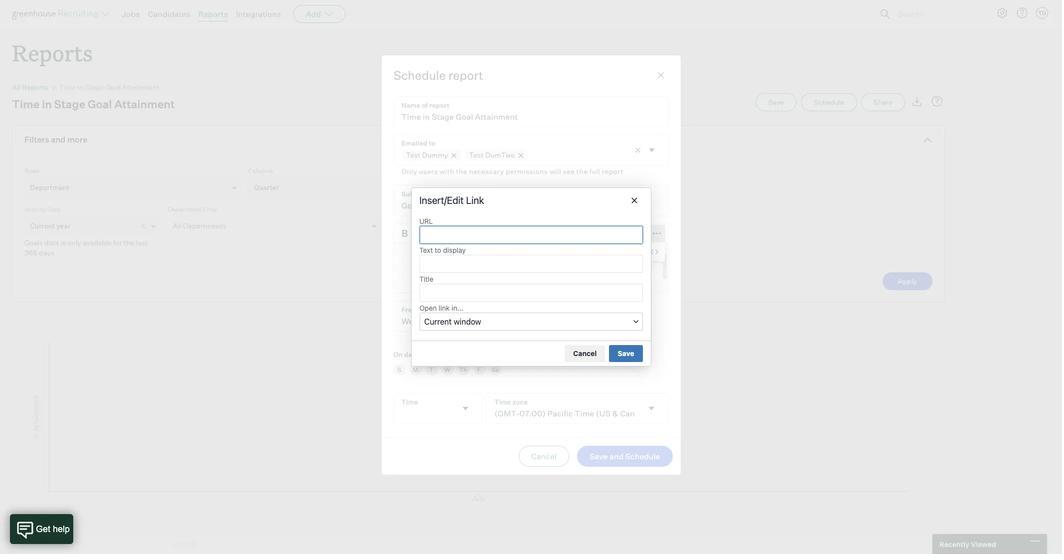 Task type: describe. For each thing, give the bounding box(es) containing it.
2023
[[172, 540, 187, 548]]

all reports
[[12, 83, 48, 91]]

share
[[874, 98, 893, 106]]

more
[[67, 135, 87, 145]]

open
[[420, 304, 437, 312]]

filter
[[203, 206, 218, 213]]

1 vertical spatial goal
[[88, 97, 112, 111]]

×
[[140, 220, 146, 231]]

download image
[[912, 95, 924, 107]]

q3
[[188, 540, 197, 548]]

save inside insert/edit link dialog
[[618, 349, 635, 358]]

is
[[61, 239, 66, 247]]

year
[[56, 222, 70, 230]]

faq image
[[932, 95, 944, 107]]

activity
[[24, 206, 46, 213]]

text
[[420, 246, 433, 254]]

and for save
[[610, 451, 624, 461]]

schedule for schedule
[[815, 98, 845, 106]]

share button
[[862, 93, 906, 111]]

schedule inside the save and schedule button
[[626, 451, 661, 461]]

save and schedule button
[[578, 446, 673, 467]]

last
[[136, 239, 148, 247]]

to
[[435, 246, 442, 254]]

time in stage goal attainment link
[[59, 83, 159, 91]]

save and schedule this report to revisit it! element
[[756, 93, 802, 111]]

on
[[394, 351, 403, 359]]

department for department filter
[[168, 206, 202, 213]]

close modal icon image
[[655, 69, 667, 81]]

on day(s)
[[394, 351, 425, 359]]

row containing departments
[[12, 534, 945, 553]]

current window button
[[420, 313, 643, 331]]

configure image
[[997, 7, 1009, 19]]

recently viewed
[[940, 540, 997, 548]]

current for current year
[[30, 222, 55, 230]]

1 horizontal spatial in
[[78, 83, 84, 91]]

recently
[[940, 540, 970, 548]]

cancel button for link
[[565, 345, 606, 362]]

t
[[430, 366, 434, 373]]

grid containing departments
[[12, 534, 945, 554]]

quarter
[[254, 183, 279, 192]]

and for filters
[[51, 135, 66, 145]]

goals
[[24, 239, 43, 247]]

f
[[478, 366, 481, 373]]

sa
[[492, 366, 499, 373]]

columns
[[249, 167, 273, 175]]

td button
[[1035, 5, 1051, 21]]

current year
[[30, 222, 70, 230]]

open link in...
[[420, 304, 464, 312]]

filters and more
[[24, 135, 87, 145]]

rows
[[24, 167, 40, 175]]

link
[[466, 194, 484, 206]]

1 vertical spatial reports
[[12, 38, 93, 67]]

goals data is only available for the last 365 days
[[24, 239, 148, 257]]

quarter option
[[254, 183, 279, 192]]

1 vertical spatial attainment
[[114, 97, 175, 111]]

2023 q3
[[172, 540, 197, 548]]

1 vertical spatial time in stage goal attainment
[[12, 97, 175, 111]]

1 vertical spatial save button
[[610, 345, 643, 362]]

save and schedule
[[590, 451, 661, 461]]

insert/edit link
[[420, 194, 484, 206]]

0 vertical spatial stage
[[85, 83, 104, 91]]

current window
[[425, 317, 482, 326]]

insert/edit link dialog
[[411, 187, 652, 367]]

cancel button for report
[[519, 446, 570, 467]]

2 row from the top
[[12, 554, 945, 554]]

all for all reports
[[12, 83, 21, 91]]

link
[[439, 304, 450, 312]]

0 vertical spatial save
[[769, 98, 785, 106]]

0 vertical spatial time
[[59, 83, 76, 91]]

window
[[454, 317, 482, 326]]



Task type: locate. For each thing, give the bounding box(es) containing it.
th
[[460, 366, 468, 373]]

candidates link
[[148, 9, 190, 19]]

1 horizontal spatial and
[[610, 451, 624, 461]]

goal
[[106, 83, 121, 91], [88, 97, 112, 111]]

all reports link
[[12, 83, 48, 91]]

0 vertical spatial departments
[[183, 222, 226, 230]]

schedule inside schedule button
[[815, 98, 845, 106]]

0 vertical spatial save button
[[756, 93, 797, 111]]

w
[[445, 366, 451, 373]]

current year option
[[30, 222, 70, 230]]

time right all reports link
[[59, 83, 76, 91]]

day(s)
[[404, 351, 425, 359]]

department for department
[[30, 183, 70, 192]]

save
[[769, 98, 785, 106], [618, 349, 635, 358], [590, 451, 608, 461]]

Text to display text field
[[420, 255, 643, 273]]

candidates
[[148, 9, 190, 19]]

cancel
[[574, 349, 597, 358], [532, 451, 557, 461]]

1 horizontal spatial department
[[168, 206, 202, 213]]

0 vertical spatial time in stage goal attainment
[[59, 83, 159, 91]]

URL url field
[[420, 226, 643, 244]]

xychart image
[[24, 317, 933, 517]]

Search text field
[[896, 7, 977, 21]]

add button
[[293, 5, 346, 23]]

1 horizontal spatial cancel
[[574, 349, 597, 358]]

all
[[12, 83, 21, 91], [173, 222, 182, 230]]

add
[[306, 9, 321, 19]]

current down activity date
[[30, 222, 55, 230]]

activity date
[[24, 206, 61, 213]]

all for all departments
[[173, 222, 182, 230]]

None text field
[[394, 97, 669, 127], [394, 186, 669, 215], [394, 97, 669, 127], [394, 186, 669, 215]]

cancel inside insert/edit link dialog
[[574, 349, 597, 358]]

0 vertical spatial and
[[51, 135, 66, 145]]

s
[[398, 366, 402, 373]]

1 vertical spatial stage
[[54, 97, 85, 111]]

department up date
[[30, 183, 70, 192]]

cancel button inside insert/edit link dialog
[[565, 345, 606, 362]]

time in stage goal attainment
[[59, 83, 159, 91], [12, 97, 175, 111]]

save button
[[756, 93, 797, 111], [610, 345, 643, 362]]

department filter
[[168, 206, 218, 213]]

365
[[24, 248, 37, 257]]

1 vertical spatial and
[[610, 451, 624, 461]]

0 horizontal spatial current
[[30, 222, 55, 230]]

0 horizontal spatial in
[[42, 97, 52, 111]]

in...
[[452, 304, 464, 312]]

2 horizontal spatial save
[[769, 98, 785, 106]]

0 horizontal spatial and
[[51, 135, 66, 145]]

integrations link
[[236, 9, 281, 19]]

department up the all departments
[[168, 206, 202, 213]]

1 horizontal spatial departments
[[183, 222, 226, 230]]

m
[[413, 366, 418, 373]]

grid
[[12, 534, 945, 554]]

0 horizontal spatial time
[[12, 97, 40, 111]]

0 vertical spatial cancel button
[[565, 345, 606, 362]]

apply button
[[883, 272, 933, 290]]

1 vertical spatial department
[[168, 206, 202, 213]]

and
[[51, 135, 66, 145], [610, 451, 624, 461]]

1 vertical spatial row
[[12, 554, 945, 554]]

1 vertical spatial cancel
[[532, 451, 557, 461]]

0 vertical spatial attainment
[[122, 83, 159, 91]]

0 horizontal spatial cancel
[[532, 451, 557, 461]]

td button
[[1037, 7, 1049, 19]]

filters
[[24, 135, 49, 145]]

report
[[449, 68, 484, 83]]

0 vertical spatial all
[[12, 83, 21, 91]]

0 vertical spatial row
[[12, 534, 945, 553]]

1 vertical spatial all
[[173, 222, 182, 230]]

group
[[394, 224, 669, 243], [588, 242, 666, 262]]

time
[[59, 83, 76, 91], [12, 97, 40, 111]]

available
[[83, 239, 112, 247]]

1 vertical spatial time
[[12, 97, 40, 111]]

current for current window
[[425, 317, 452, 326]]

1 vertical spatial departments
[[22, 540, 61, 548]]

2 horizontal spatial schedule
[[815, 98, 845, 106]]

1 vertical spatial cancel button
[[519, 446, 570, 467]]

cell
[[12, 554, 162, 554]]

jobs
[[122, 9, 140, 19]]

only
[[68, 239, 81, 247]]

schedule for schedule report
[[394, 68, 446, 83]]

reports
[[198, 9, 228, 19], [12, 38, 93, 67], [22, 83, 48, 91]]

stage
[[85, 83, 104, 91], [54, 97, 85, 111]]

save inside button
[[590, 451, 608, 461]]

1 vertical spatial in
[[42, 97, 52, 111]]

1 horizontal spatial save button
[[756, 93, 797, 111]]

insert/edit
[[420, 194, 464, 206]]

2 vertical spatial schedule
[[626, 451, 661, 461]]

current inside current window popup button
[[425, 317, 452, 326]]

1 vertical spatial schedule
[[815, 98, 845, 106]]

schedule button
[[802, 93, 858, 111]]

department
[[30, 183, 70, 192], [168, 206, 202, 213]]

1 horizontal spatial schedule
[[626, 451, 661, 461]]

2 vertical spatial reports
[[22, 83, 48, 91]]

departments inside grid
[[22, 540, 61, 548]]

departments
[[183, 222, 226, 230], [22, 540, 61, 548]]

1 horizontal spatial all
[[173, 222, 182, 230]]

current down open link in...
[[425, 317, 452, 326]]

jobs link
[[122, 9, 140, 19]]

0 vertical spatial goal
[[106, 83, 121, 91]]

0 vertical spatial department
[[30, 183, 70, 192]]

for
[[113, 239, 122, 247]]

cell inside grid
[[12, 554, 162, 554]]

apply
[[899, 277, 918, 285]]

0 vertical spatial current
[[30, 222, 55, 230]]

date
[[47, 206, 61, 213]]

1 horizontal spatial current
[[425, 317, 452, 326]]

cancel button
[[565, 345, 606, 362], [519, 446, 570, 467]]

2 vertical spatial save
[[590, 451, 608, 461]]

department option
[[30, 183, 70, 192]]

0 horizontal spatial all
[[12, 83, 21, 91]]

schedule
[[394, 68, 446, 83], [815, 98, 845, 106], [626, 451, 661, 461]]

schedule report
[[394, 68, 484, 83]]

0 vertical spatial cancel
[[574, 349, 597, 358]]

reports link
[[198, 9, 228, 19]]

1 vertical spatial save
[[618, 349, 635, 358]]

all departments
[[173, 222, 226, 230]]

viewed
[[972, 540, 997, 548]]

data
[[45, 239, 59, 247]]

the
[[124, 239, 134, 247]]

in
[[78, 83, 84, 91], [42, 97, 52, 111]]

toolbar
[[394, 224, 515, 243], [515, 224, 570, 243], [570, 224, 608, 243], [647, 224, 668, 243], [610, 242, 665, 262]]

days
[[39, 248, 54, 257]]

greenhouse recruiting image
[[12, 8, 102, 20]]

0 horizontal spatial departments
[[22, 540, 61, 548]]

row group
[[12, 554, 945, 554]]

td
[[1039, 9, 1047, 16]]

display
[[443, 246, 466, 254]]

0 vertical spatial schedule
[[394, 68, 446, 83]]

integrations
[[236, 9, 281, 19]]

row
[[12, 534, 945, 553], [12, 554, 945, 554]]

current
[[30, 222, 55, 230], [425, 317, 452, 326]]

0 horizontal spatial schedule
[[394, 68, 446, 83]]

1 vertical spatial current
[[425, 317, 452, 326]]

title
[[420, 275, 434, 283]]

url
[[420, 217, 433, 225]]

0 horizontal spatial save
[[590, 451, 608, 461]]

0 vertical spatial in
[[78, 83, 84, 91]]

0 horizontal spatial save button
[[610, 345, 643, 362]]

1 horizontal spatial save
[[618, 349, 635, 358]]

attainment
[[122, 83, 159, 91], [114, 97, 175, 111]]

1 horizontal spatial time
[[59, 83, 76, 91]]

1 row from the top
[[12, 534, 945, 553]]

time down all reports link
[[12, 97, 40, 111]]

0 vertical spatial reports
[[198, 9, 228, 19]]

0 horizontal spatial department
[[30, 183, 70, 192]]

text to display
[[420, 246, 466, 254]]

and inside button
[[610, 451, 624, 461]]

Title text field
[[420, 284, 643, 302]]



Task type: vqa. For each thing, say whether or not it's contained in the screenshot.
top Icon Chart
no



